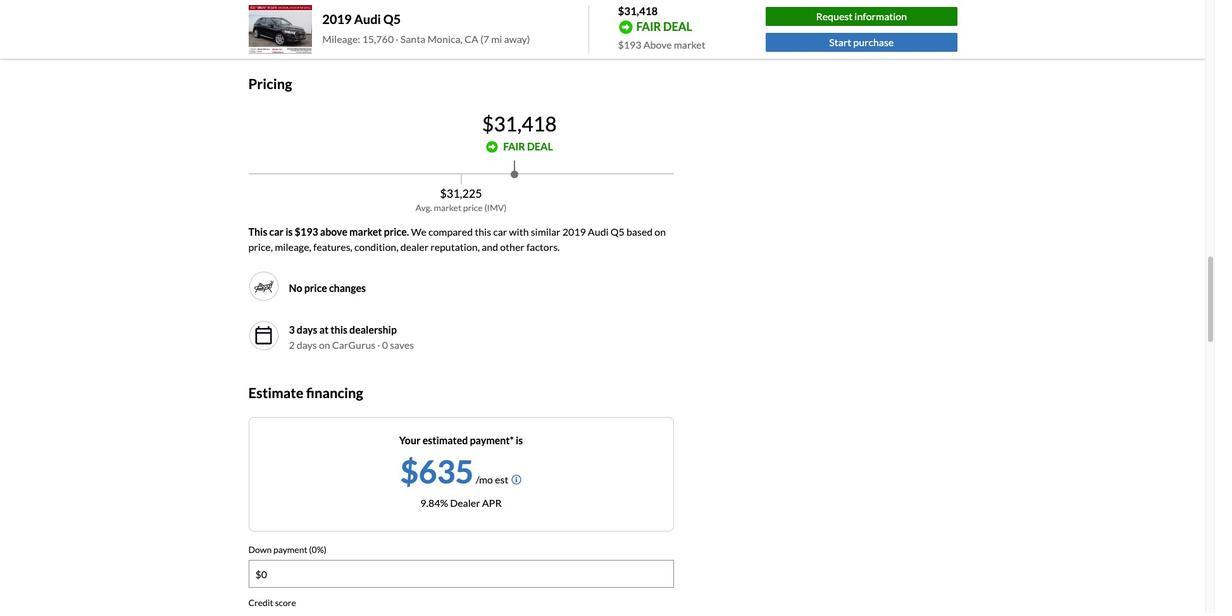 Task type: describe. For each thing, give the bounding box(es) containing it.
est
[[495, 474, 508, 486]]

q5 inside 2019 audi q5 mileage: 15,760 · santa monica, ca (7 mi away)
[[383, 12, 401, 27]]

1 car from the left
[[269, 226, 284, 238]]

features,
[[313, 241, 352, 253]]

this
[[248, 226, 267, 238]]

credit
[[248, 598, 273, 609]]

other
[[500, 241, 524, 253]]

9.84% dealer apr
[[420, 497, 502, 509]]

$635 /mo est
[[400, 453, 508, 491]]

1 horizontal spatial $193
[[618, 38, 641, 50]]

away)
[[504, 33, 530, 45]]

dealership
[[349, 324, 397, 336]]

save
[[248, 32, 269, 44]]

monica,
[[427, 33, 463, 45]]

2019 inside we compared this car with similar 2019 audi q5 based on price, mileage, features, condition, dealer reputation, and other factors.
[[562, 226, 586, 238]]

3 days at this dealership 2 days on cargurus · 0 saves
[[289, 324, 414, 351]]

and
[[482, 241, 498, 253]]

price.
[[384, 226, 409, 238]]

1 vertical spatial $193
[[295, 226, 318, 238]]

based
[[626, 226, 653, 238]]

mileage:
[[322, 33, 360, 45]]

this car is $193 above market price.
[[248, 226, 409, 238]]

your
[[399, 434, 421, 447]]

compared
[[428, 226, 473, 238]]

$31,225
[[440, 187, 482, 201]]

owner.
[[379, 6, 409, 18]]

2019 audi q5 mileage: 15,760 · santa monica, ca (7 mi away)
[[322, 12, 530, 45]]

info circle image
[[512, 475, 522, 485]]

report
[[457, 32, 485, 44]]

down
[[248, 545, 272, 555]]

9.84%
[[420, 497, 448, 509]]

estimate
[[248, 385, 303, 402]]

payment*
[[470, 434, 514, 447]]

avg.
[[415, 203, 432, 213]]

0 vertical spatial on
[[293, 32, 304, 44]]

full
[[323, 32, 337, 44]]

apr
[[482, 497, 502, 509]]

no
[[289, 282, 302, 294]]

down payment (0%)
[[248, 545, 326, 555]]

history
[[424, 32, 455, 44]]

car inside we compared this car with similar 2019 audi q5 based on price, mileage, features, condition, dealer reputation, and other factors.
[[493, 226, 507, 238]]

$31,225 avg. market price (imv)
[[415, 187, 507, 213]]

0 vertical spatial is
[[286, 226, 293, 238]]

request information button
[[766, 7, 957, 26]]

deal
[[663, 19, 692, 33]]

3
[[289, 324, 295, 336]]

vehicle
[[391, 32, 422, 44]]

fair
[[503, 141, 525, 153]]

vehicle
[[269, 6, 301, 18]]

start
[[829, 36, 851, 48]]

condition,
[[354, 241, 398, 253]]

dealer
[[450, 497, 480, 509]]

market for $193
[[674, 38, 705, 50]]

vehicle has one previous owner.
[[269, 6, 409, 18]]

cargurus
[[332, 339, 375, 351]]

score
[[275, 598, 296, 609]]

credit score
[[248, 598, 296, 609]]

/mo
[[476, 474, 493, 486]]

this inside 3 days at this dealership 2 days on cargurus · 0 saves
[[331, 324, 347, 336]]

financing
[[306, 385, 363, 402]]

2019 audi q5 image
[[248, 5, 312, 53]]

similar
[[531, 226, 560, 238]]

0
[[382, 339, 388, 351]]

no price changes
[[289, 282, 366, 294]]

· inside 3 days at this dealership 2 days on cargurus · 0 saves
[[377, 339, 380, 351]]

has
[[303, 6, 318, 18]]

purchase
[[853, 36, 894, 48]]



Task type: vqa. For each thing, say whether or not it's contained in the screenshot.
on to the middle
yes



Task type: locate. For each thing, give the bounding box(es) containing it.
market up condition,
[[349, 226, 382, 238]]

0 vertical spatial days
[[297, 324, 317, 336]]

audi inside we compared this car with similar 2019 audi q5 based on price, mileage, features, condition, dealer reputation, and other factors.
[[588, 226, 609, 238]]

mileage,
[[275, 241, 311, 253]]

on down at on the left of the page
[[319, 339, 330, 351]]

· left santa
[[396, 33, 398, 45]]

0 horizontal spatial q5
[[383, 12, 401, 27]]

1 horizontal spatial car
[[493, 226, 507, 238]]

1 vertical spatial on
[[655, 226, 666, 238]]

changes
[[329, 282, 366, 294]]

1 horizontal spatial price
[[463, 203, 483, 213]]

0 horizontal spatial is
[[286, 226, 293, 238]]

start purchase button
[[766, 33, 957, 52]]

audi up save 20% on the full autocheck vehicle history report
[[354, 12, 381, 27]]

price
[[463, 203, 483, 213], [304, 282, 327, 294]]

0 horizontal spatial market
[[349, 226, 382, 238]]

estimate financing
[[248, 385, 363, 402]]

0 horizontal spatial on
[[293, 32, 304, 44]]

market down $31,225
[[434, 203, 461, 213]]

we
[[411, 226, 426, 238]]

2019 up full
[[322, 12, 352, 27]]

0 horizontal spatial car
[[269, 226, 284, 238]]

mi
[[491, 33, 502, 45]]

$193 down fair
[[618, 38, 641, 50]]

request
[[816, 10, 853, 22]]

1 vertical spatial price
[[304, 282, 327, 294]]

dealer
[[400, 241, 428, 253]]

1 vertical spatial q5
[[611, 226, 625, 238]]

0 vertical spatial market
[[674, 38, 705, 50]]

2 days from the top
[[297, 339, 317, 351]]

this right at on the left of the page
[[331, 324, 347, 336]]

1 horizontal spatial is
[[516, 434, 523, 447]]

2
[[289, 339, 295, 351]]

on inside 3 days at this dealership 2 days on cargurus · 0 saves
[[319, 339, 330, 351]]

1 horizontal spatial $31,418
[[618, 4, 658, 18]]

fair
[[636, 19, 661, 33]]

audi left based
[[588, 226, 609, 238]]

1 horizontal spatial audi
[[588, 226, 609, 238]]

no price changes image
[[248, 272, 279, 302], [253, 277, 274, 297]]

2019 right similar
[[562, 226, 586, 238]]

fair deal image
[[486, 141, 498, 153]]

1 vertical spatial audi
[[588, 226, 609, 238]]

$193 above market
[[618, 38, 705, 50]]

days
[[297, 324, 317, 336], [297, 339, 317, 351]]

1 horizontal spatial market
[[434, 203, 461, 213]]

(imv)
[[484, 203, 507, 213]]

3 days at this dealership image
[[248, 321, 279, 351], [253, 326, 274, 346]]

request information
[[816, 10, 907, 22]]

2 vertical spatial on
[[319, 339, 330, 351]]

1 horizontal spatial on
[[319, 339, 330, 351]]

0 horizontal spatial $193
[[295, 226, 318, 238]]

days right 2
[[297, 339, 317, 351]]

15,760
[[362, 33, 394, 45]]

market inside $31,225 avg. market price (imv)
[[434, 203, 461, 213]]

0 vertical spatial price
[[463, 203, 483, 213]]

factors.
[[526, 241, 560, 253]]

fair deal
[[636, 19, 692, 33]]

payment
[[273, 545, 307, 555]]

(0%)
[[309, 545, 326, 555]]

0 vertical spatial ·
[[396, 33, 398, 45]]

is
[[286, 226, 293, 238], [516, 434, 523, 447]]

0 vertical spatial $193
[[618, 38, 641, 50]]

$193 up mileage,
[[295, 226, 318, 238]]

is up mileage,
[[286, 226, 293, 238]]

price,
[[248, 241, 273, 253]]

days right 3
[[297, 324, 317, 336]]

vdpcheck image
[[248, 0, 261, 3]]

1 vertical spatial 2019
[[562, 226, 586, 238]]

1 horizontal spatial this
[[475, 226, 491, 238]]

1 vertical spatial is
[[516, 434, 523, 447]]

·
[[396, 33, 398, 45], [377, 339, 380, 351]]

autocheck
[[339, 32, 389, 44]]

0 horizontal spatial $31,418
[[482, 111, 557, 136]]

1 horizontal spatial ·
[[396, 33, 398, 45]]

1 vertical spatial $31,418
[[482, 111, 557, 136]]

20%
[[271, 32, 291, 44]]

ca
[[465, 33, 478, 45]]

market down deal
[[674, 38, 705, 50]]

one
[[320, 6, 337, 18]]

1 horizontal spatial 2019
[[562, 226, 586, 238]]

on right based
[[655, 226, 666, 238]]

$31,418 for fair deal
[[482, 111, 557, 136]]

deal
[[527, 141, 553, 153]]

0 horizontal spatial price
[[304, 282, 327, 294]]

price inside $31,225 avg. market price (imv)
[[463, 203, 483, 213]]

above
[[643, 38, 672, 50]]

market for $31,225
[[434, 203, 461, 213]]

1 vertical spatial market
[[434, 203, 461, 213]]

previous
[[339, 6, 377, 18]]

the
[[306, 32, 321, 44]]

q5 up vehicle
[[383, 12, 401, 27]]

1 vertical spatial ·
[[377, 339, 380, 351]]

· inside 2019 audi q5 mileage: 15,760 · santa monica, ca (7 mi away)
[[396, 33, 398, 45]]

we compared this car with similar 2019 audi q5 based on price, mileage, features, condition, dealer reputation, and other factors.
[[248, 226, 666, 253]]

save 20% on the full autocheck vehicle history report image
[[488, 33, 500, 45]]

0 horizontal spatial audi
[[354, 12, 381, 27]]

this inside we compared this car with similar 2019 audi q5 based on price, mileage, features, condition, dealer reputation, and other factors.
[[475, 226, 491, 238]]

pricing
[[248, 75, 292, 92]]

saves
[[390, 339, 414, 351]]

car up and
[[493, 226, 507, 238]]

0 vertical spatial q5
[[383, 12, 401, 27]]

0 vertical spatial $31,418
[[618, 4, 658, 18]]

with
[[509, 226, 529, 238]]

$31,418
[[618, 4, 658, 18], [482, 111, 557, 136]]

estimated
[[423, 434, 468, 447]]

this up and
[[475, 226, 491, 238]]

on inside we compared this car with similar 2019 audi q5 based on price, mileage, features, condition, dealer reputation, and other factors.
[[655, 226, 666, 238]]

q5 left based
[[611, 226, 625, 238]]

0 horizontal spatial ·
[[377, 339, 380, 351]]

price down $31,225
[[463, 203, 483, 213]]

save 20% on the full autocheck vehicle history report link
[[248, 32, 500, 45]]

information
[[855, 10, 907, 22]]

santa
[[400, 33, 425, 45]]

2019
[[322, 12, 352, 27], [562, 226, 586, 238]]

2 vertical spatial market
[[349, 226, 382, 238]]

0 vertical spatial audi
[[354, 12, 381, 27]]

$635
[[400, 453, 474, 491]]

$193
[[618, 38, 641, 50], [295, 226, 318, 238]]

car
[[269, 226, 284, 238], [493, 226, 507, 238]]

above
[[320, 226, 347, 238]]

Down payment (0%) text field
[[249, 562, 673, 588]]

2019 inside 2019 audi q5 mileage: 15,760 · santa monica, ca (7 mi away)
[[322, 12, 352, 27]]

save 20% on the full autocheck vehicle history report
[[248, 32, 485, 44]]

$31,418 for $193
[[618, 4, 658, 18]]

0 horizontal spatial this
[[331, 324, 347, 336]]

0 horizontal spatial 2019
[[322, 12, 352, 27]]

is right payment*
[[516, 434, 523, 447]]

1 horizontal spatial q5
[[611, 226, 625, 238]]

2 horizontal spatial on
[[655, 226, 666, 238]]

start purchase
[[829, 36, 894, 48]]

reputation,
[[430, 241, 480, 253]]

2 horizontal spatial market
[[674, 38, 705, 50]]

car right the this
[[269, 226, 284, 238]]

1 vertical spatial days
[[297, 339, 317, 351]]

1 vertical spatial this
[[331, 324, 347, 336]]

(7
[[480, 33, 489, 45]]

price right no at the top left
[[304, 282, 327, 294]]

audi inside 2019 audi q5 mileage: 15,760 · santa monica, ca (7 mi away)
[[354, 12, 381, 27]]

on left the
[[293, 32, 304, 44]]

2 car from the left
[[493, 226, 507, 238]]

0 vertical spatial this
[[475, 226, 491, 238]]

· left 0
[[377, 339, 380, 351]]

on
[[293, 32, 304, 44], [655, 226, 666, 238], [319, 339, 330, 351]]

q5
[[383, 12, 401, 27], [611, 226, 625, 238]]

at
[[319, 324, 329, 336]]

this
[[475, 226, 491, 238], [331, 324, 347, 336]]

fair deal
[[503, 141, 553, 153]]

q5 inside we compared this car with similar 2019 audi q5 based on price, mileage, features, condition, dealer reputation, and other factors.
[[611, 226, 625, 238]]

your estimated payment* is
[[399, 434, 523, 447]]

0 vertical spatial 2019
[[322, 12, 352, 27]]

1 days from the top
[[297, 324, 317, 336]]



